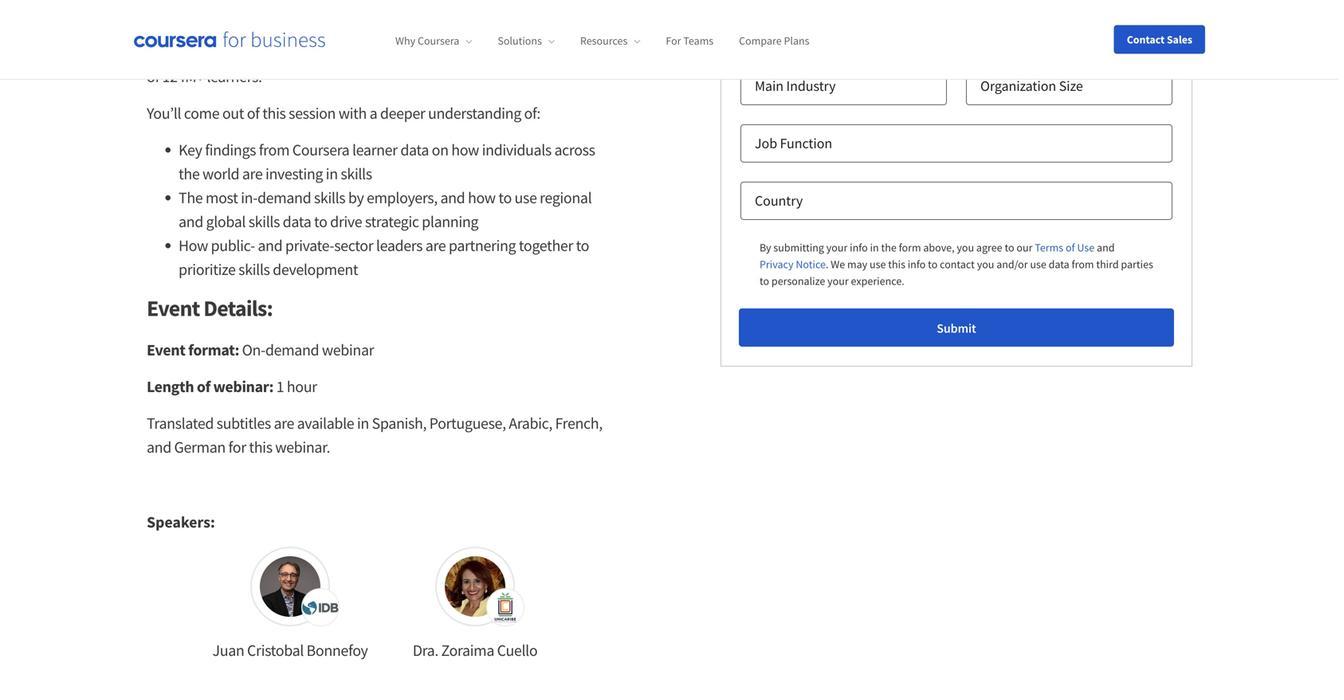 Task type: vqa. For each thing, say whether or not it's contained in the screenshot.
the Translated subtitles are available in Spanish, Portuguese, Arabic, French, and German for this webinar.
yes



Task type: describe. For each thing, give the bounding box(es) containing it.
2 horizontal spatial use
[[1030, 257, 1047, 271]]

presents
[[147, 43, 202, 63]]

coursera inside key findings from coursera learner data on how individuals across the world are investing in skills the most in-demand skills by employers, and how to use regional and global skills data to drive strategic planning how public- and private-sector leaders are partnering together to prioritize skills development
[[292, 140, 349, 160]]

world inside hear from learning leaders from around the world in this recorded session as they discuss the findings from the
[[424, 0, 461, 15]]

event for event format: on-demand webinar
[[147, 340, 185, 360]]

from inside key findings from coursera learner data on how individuals across the world are investing in skills the most in-demand skills by employers, and how to use regional and global skills data to drive strategic planning how public- and private-sector leaders are partnering together to prioritize skills development
[[259, 140, 290, 160]]

info inside the . we may use this info to contact you and/or use data from third parties to personalize your experience.
[[908, 257, 926, 271]]

job function
[[755, 134, 832, 152]]

from inside the . we may use this info to contact you and/or use data from third parties to personalize your experience.
[[1072, 257, 1094, 271]]

juan
[[212, 641, 244, 661]]

juan cristobal bonnefoy
[[212, 641, 368, 661]]

why coursera
[[395, 34, 460, 48]]

1 horizontal spatial data
[[400, 140, 429, 160]]

resources
[[580, 34, 628, 48]]

come
[[184, 103, 219, 123]]

2 horizontal spatial are
[[426, 236, 446, 256]]

, which presents global skill insights drawn from coursera's registered learner base of 124m+ learners.
[[147, 19, 617, 87]]

solutions link
[[498, 34, 555, 48]]

key findings from coursera learner data on how individuals across the world are investing in skills the most in-demand skills by employers, and how to use regional and global skills data to drive strategic planning how public- and private-sector leaders are partnering together to prioritize skills development
[[179, 140, 595, 279]]

recorded
[[505, 0, 563, 15]]

0 horizontal spatial are
[[242, 164, 263, 184]]

learner inside , which presents global skill insights drawn from coursera's registered learner base of 124m+ learners.
[[539, 43, 584, 63]]

subtitles
[[217, 413, 271, 433]]

the inside the by submitting your info in the form above, you agree to our terms of use and privacy notice
[[881, 240, 897, 255]]

around
[[351, 0, 398, 15]]

submit
[[937, 321, 976, 336]]

data inside the . we may use this info to contact you and/or use data from third parties to personalize your experience.
[[1049, 257, 1070, 271]]

function
[[780, 134, 832, 152]]

session inside hear from learning leaders from around the world in this recorded session as they discuss the findings from the
[[565, 0, 612, 15]]

in inside key findings from coursera learner data on how individuals across the world are investing in skills the most in-demand skills by employers, and how to use regional and global skills data to drive strategic planning how public- and private-sector leaders are partnering together to prioritize skills development
[[326, 164, 338, 184]]

personalize
[[772, 274, 825, 288]]

1 vertical spatial how
[[468, 188, 496, 208]]

privacy notice link
[[760, 256, 826, 273]]

learning
[[213, 0, 266, 15]]

the up global
[[401, 0, 422, 15]]

for
[[666, 34, 681, 48]]

they
[[164, 19, 192, 39]]

event for event details:
[[147, 294, 200, 322]]

by
[[760, 240, 771, 255]]

base
[[587, 43, 617, 63]]

0 horizontal spatial data
[[283, 212, 311, 232]]

for teams
[[666, 34, 714, 48]]

above,
[[924, 240, 955, 255]]

our
[[1017, 240, 1033, 255]]

the inside key findings from coursera learner data on how individuals across the world are investing in skills the most in-demand skills by employers, and how to use regional and global skills data to drive strategic planning how public- and private-sector leaders are partnering together to prioritize skills development
[[179, 164, 200, 184]]

insights
[[275, 43, 324, 63]]

contact
[[1127, 32, 1165, 47]]

webinar
[[322, 340, 374, 360]]

global skills report 2023
[[379, 19, 547, 39]]

french,
[[555, 413, 603, 433]]

understanding
[[428, 103, 521, 123]]

sales
[[1167, 32, 1193, 47]]

on-
[[242, 340, 265, 360]]

in inside the by submitting your info in the form above, you agree to our terms of use and privacy notice
[[870, 240, 879, 255]]

info inside the by submitting your info in the form above, you agree to our terms of use and privacy notice
[[850, 240, 868, 255]]

terms of
[[1035, 240, 1075, 255]]

compare plans
[[739, 34, 810, 48]]

1 horizontal spatial of
[[197, 377, 210, 397]]

drawn
[[327, 43, 367, 63]]

dra. zoraima cuello
[[413, 641, 538, 661]]

dra.
[[413, 641, 438, 661]]

teams
[[684, 34, 714, 48]]

across
[[554, 140, 595, 160]]

you'll come out of this session with a deeper understanding of:
[[147, 103, 541, 123]]

investing
[[265, 164, 323, 184]]

the up skill
[[244, 19, 265, 39]]

employers,
[[367, 188, 438, 208]]

leaders inside key findings from coursera learner data on how individuals across the world are investing in skills the most in-demand skills by employers, and how to use regional and global skills data to drive strategic planning how public- and private-sector leaders are partnering together to prioritize skills development
[[376, 236, 423, 256]]

parties
[[1121, 257, 1154, 271]]

2 horizontal spatial of
[[247, 103, 260, 123]]

individuals
[[482, 140, 552, 160]]

from left around in the top left of the page
[[318, 0, 348, 15]]

terms of use link
[[1035, 239, 1095, 256]]

and up planning
[[440, 188, 465, 208]]

development
[[273, 260, 358, 279]]

and right public-
[[258, 236, 282, 256]]

coursera for business image
[[134, 31, 325, 48]]

skills up by
[[341, 164, 372, 184]]

1 horizontal spatial use
[[870, 257, 886, 271]]

and inside the translated subtitles are available in spanish, portuguese, arabic, french, and german for this webinar.
[[147, 437, 171, 457]]

the down around in the top left of the page
[[355, 19, 376, 39]]

to down above,
[[928, 257, 938, 271]]

learners.
[[207, 67, 262, 87]]

to right together
[[576, 236, 589, 256]]

use
[[1077, 240, 1095, 255]]

plans
[[784, 34, 810, 48]]

solutions
[[498, 34, 542, 48]]

portuguese,
[[429, 413, 506, 433]]

report
[[465, 19, 511, 39]]

hear from learning leaders from around the world in this recorded session as they discuss the findings from the
[[147, 0, 612, 39]]

discuss
[[195, 19, 241, 39]]

arabic,
[[509, 413, 552, 433]]

this inside the translated subtitles are available in spanish, portuguese, arabic, french, and german for this webinar.
[[249, 437, 272, 457]]

spanish,
[[372, 413, 427, 433]]

skills down in-
[[249, 212, 280, 232]]

details:
[[204, 294, 273, 322]]

skills left by
[[314, 188, 345, 208]]

privacy notice
[[760, 257, 826, 271]]

in-
[[241, 188, 257, 208]]

1
[[276, 377, 284, 397]]

124m+
[[162, 67, 204, 87]]

format:
[[188, 340, 239, 360]]

main industry
[[755, 77, 836, 95]]

global inside , which presents global skill insights drawn from coursera's registered learner base of 124m+ learners.
[[204, 43, 244, 63]]

compare
[[739, 34, 782, 48]]

length
[[147, 377, 194, 397]]

submit button
[[739, 309, 1174, 347]]

global inside key findings from coursera learner data on how individuals across the world are investing in skills the most in-demand skills by employers, and how to use regional and global skills data to drive strategic planning how public- and private-sector leaders are partnering together to prioritize skills development
[[206, 212, 246, 232]]



Task type: locate. For each thing, give the bounding box(es) containing it.
findings inside key findings from coursera learner data on how individuals across the world are investing in skills the most in-demand skills by employers, and how to use regional and global skills data to drive strategic planning how public- and private-sector leaders are partnering together to prioritize skills development
[[205, 140, 256, 160]]

0 horizontal spatial findings
[[205, 140, 256, 160]]

of right out
[[247, 103, 260, 123]]

from down global
[[370, 43, 401, 63]]

contact sales button
[[1114, 25, 1205, 54]]

are down planning
[[426, 236, 446, 256]]

organization for organization size
[[981, 77, 1056, 95]]

0 vertical spatial demand
[[257, 188, 311, 208]]

1 horizontal spatial world
[[424, 0, 461, 15]]

for teams link
[[666, 34, 714, 48]]

1 horizontal spatial you
[[977, 257, 995, 271]]

data up 'private-' at the top left of page
[[283, 212, 311, 232]]

1 vertical spatial are
[[426, 236, 446, 256]]

demand up hour in the left bottom of the page
[[265, 340, 319, 360]]

1 horizontal spatial coursera
[[418, 34, 460, 48]]

Organization Name text field
[[741, 10, 947, 48]]

,
[[547, 19, 550, 39]]

from up 'drawn'
[[322, 19, 352, 39]]

findings
[[268, 19, 319, 39], [205, 140, 256, 160]]

are
[[242, 164, 263, 184], [426, 236, 446, 256], [274, 413, 294, 433]]

in up global skills report 2023
[[464, 0, 476, 15]]

organization size
[[981, 77, 1083, 95]]

0 vertical spatial leaders
[[268, 0, 315, 15]]

demand inside key findings from coursera learner data on how individuals across the world are investing in skills the most in-demand skills by employers, and how to use regional and global skills data to drive strategic planning how public- and private-sector leaders are partnering together to prioritize skills development
[[257, 188, 311, 208]]

session up which
[[565, 0, 612, 15]]

0 vertical spatial organization
[[755, 20, 831, 37]]

registered
[[473, 43, 536, 63]]

1 vertical spatial of
[[247, 103, 260, 123]]

to down privacy notice
[[760, 274, 769, 288]]

this right out
[[262, 103, 286, 123]]

0 vertical spatial of
[[147, 67, 159, 87]]

the
[[179, 188, 203, 208]]

in up experience. at the right top of page
[[870, 240, 879, 255]]

1 vertical spatial you
[[977, 257, 995, 271]]

Phone Number telephone field
[[966, 10, 1173, 48]]

are inside the translated subtitles are available in spanish, portuguese, arabic, french, and german for this webinar.
[[274, 413, 294, 433]]

learner down 'a'
[[352, 140, 398, 160]]

0 horizontal spatial session
[[289, 103, 336, 123]]

1 horizontal spatial session
[[565, 0, 612, 15]]

and
[[440, 188, 465, 208], [179, 212, 203, 232], [258, 236, 282, 256], [1097, 240, 1115, 255], [147, 437, 171, 457]]

findings down out
[[205, 140, 256, 160]]

0 horizontal spatial organization
[[755, 20, 831, 37]]

you'll
[[147, 103, 181, 123]]

0 horizontal spatial world
[[202, 164, 239, 184]]

0 vertical spatial world
[[424, 0, 461, 15]]

speakers:
[[147, 512, 215, 532]]

0 horizontal spatial leaders
[[268, 0, 315, 15]]

1 vertical spatial info
[[908, 257, 926, 271]]

with
[[339, 103, 367, 123]]

findings inside hear from learning leaders from around the world in this recorded session as they discuss the findings from the
[[268, 19, 319, 39]]

2 vertical spatial of
[[197, 377, 210, 397]]

how up planning
[[468, 188, 496, 208]]

1 vertical spatial coursera
[[292, 140, 349, 160]]

global down most
[[206, 212, 246, 232]]

event format: on-demand webinar
[[147, 340, 374, 360]]

0 vertical spatial findings
[[268, 19, 319, 39]]

from
[[180, 0, 211, 15], [318, 0, 348, 15], [322, 19, 352, 39], [370, 43, 401, 63], [259, 140, 290, 160], [1072, 257, 1094, 271]]

you inside the . we may use this info to contact you and/or use data from third parties to personalize your experience.
[[977, 257, 995, 271]]

main
[[755, 77, 784, 95]]

this down form
[[888, 257, 906, 271]]

use up experience. at the right top of page
[[870, 257, 886, 271]]

world
[[424, 0, 461, 15], [202, 164, 239, 184]]

data left "on"
[[400, 140, 429, 160]]

1 vertical spatial your
[[828, 274, 849, 288]]

how
[[179, 236, 208, 256]]

use left the regional
[[515, 188, 537, 208]]

your up . we
[[827, 240, 848, 255]]

organization
[[755, 20, 831, 37], [981, 77, 1056, 95]]

contact sales
[[1127, 32, 1193, 47]]

size
[[1059, 77, 1083, 95]]

prioritize
[[179, 260, 236, 279]]

and down the
[[179, 212, 203, 232]]

1 vertical spatial findings
[[205, 140, 256, 160]]

you inside the by submitting your info in the form above, you agree to our terms of use and privacy notice
[[957, 240, 974, 255]]

in inside the translated subtitles are available in spanish, portuguese, arabic, french, and german for this webinar.
[[357, 413, 369, 433]]

in left spanish,
[[357, 413, 369, 433]]

findings up insights
[[268, 19, 319, 39]]

your inside the . we may use this info to contact you and/or use data from third parties to personalize your experience.
[[828, 274, 849, 288]]

organization for organization name
[[755, 20, 831, 37]]

are up the webinar.
[[274, 413, 294, 433]]

0 vertical spatial global
[[204, 43, 244, 63]]

german
[[174, 437, 226, 457]]

hear
[[147, 0, 177, 15]]

translated
[[147, 413, 214, 433]]

this up report
[[479, 0, 502, 15]]

this inside hear from learning leaders from around the world in this recorded session as they discuss the findings from the
[[479, 0, 502, 15]]

translated subtitles are available in spanish, portuguese, arabic, french, and german for this webinar.
[[147, 413, 603, 457]]

1 horizontal spatial findings
[[268, 19, 319, 39]]

skills
[[426, 19, 462, 39]]

1 vertical spatial event
[[147, 340, 185, 360]]

leaders up insights
[[268, 0, 315, 15]]

0 horizontal spatial use
[[515, 188, 537, 208]]

key
[[179, 140, 202, 160]]

leaders
[[268, 0, 315, 15], [376, 236, 423, 256]]

from inside , which presents global skill insights drawn from coursera's registered learner base of 124m+ learners.
[[370, 43, 401, 63]]

1 horizontal spatial learner
[[539, 43, 584, 63]]

leaders inside hear from learning leaders from around the world in this recorded session as they discuss the findings from the
[[268, 0, 315, 15]]

skill
[[247, 43, 272, 63]]

0 vertical spatial you
[[957, 240, 974, 255]]

webinar:
[[213, 377, 273, 397]]

cristobal
[[247, 641, 304, 661]]

zoraima
[[441, 641, 494, 661]]

how
[[451, 140, 479, 160], [468, 188, 496, 208]]

use down our
[[1030, 257, 1047, 271]]

1 vertical spatial data
[[283, 212, 311, 232]]

global
[[379, 19, 423, 39]]

length of webinar: 1 hour
[[147, 377, 317, 397]]

in inside hear from learning leaders from around the world in this recorded session as they discuss the findings from the
[[464, 0, 476, 15]]

available
[[297, 413, 354, 433]]

and down translated
[[147, 437, 171, 457]]

of inside , which presents global skill insights drawn from coursera's registered learner base of 124m+ learners.
[[147, 67, 159, 87]]

skills down public-
[[239, 260, 270, 279]]

webinar.
[[275, 437, 330, 457]]

name
[[834, 20, 869, 37]]

contact
[[940, 257, 975, 271]]

of left 124m+
[[147, 67, 159, 87]]

for
[[228, 437, 246, 457]]

skills
[[341, 164, 372, 184], [314, 188, 345, 208], [249, 212, 280, 232], [239, 260, 270, 279]]

third
[[1097, 257, 1119, 271]]

you up contact
[[957, 240, 974, 255]]

country
[[755, 192, 803, 210]]

you down agree to
[[977, 257, 995, 271]]

world inside key findings from coursera learner data on how individuals across the world are investing in skills the most in-demand skills by employers, and how to use regional and global skills data to drive strategic planning how public- and private-sector leaders are partnering together to prioritize skills development
[[202, 164, 239, 184]]

1 event from the top
[[147, 294, 200, 322]]

world up skills
[[424, 0, 461, 15]]

2 vertical spatial are
[[274, 413, 294, 433]]

event
[[147, 294, 200, 322], [147, 340, 185, 360]]

0 vertical spatial coursera
[[418, 34, 460, 48]]

your inside the by submitting your info in the form above, you agree to our terms of use and privacy notice
[[827, 240, 848, 255]]

info up 'may'
[[850, 240, 868, 255]]

session
[[565, 0, 612, 15], [289, 103, 336, 123]]

and inside the by submitting your info in the form above, you agree to our terms of use and privacy notice
[[1097, 240, 1115, 255]]

0 vertical spatial learner
[[539, 43, 584, 63]]

to
[[499, 188, 512, 208], [314, 212, 327, 232], [576, 236, 589, 256], [928, 257, 938, 271], [760, 274, 769, 288]]

which
[[553, 19, 591, 39]]

this right for
[[249, 437, 272, 457]]

1 horizontal spatial info
[[908, 257, 926, 271]]

by
[[348, 188, 364, 208]]

coursera's
[[404, 43, 470, 63]]

as
[[147, 19, 161, 39]]

the left form
[[881, 240, 897, 255]]

0 horizontal spatial of
[[147, 67, 159, 87]]

use
[[515, 188, 537, 208], [870, 257, 886, 271], [1030, 257, 1047, 271]]

this inside the . we may use this info to contact you and/or use data from third parties to personalize your experience.
[[888, 257, 906, 271]]

session left with
[[289, 103, 336, 123]]

by submitting your info in the form above, you agree to our terms of use and privacy notice
[[760, 240, 1117, 271]]

of right length
[[197, 377, 210, 397]]

to down "individuals"
[[499, 188, 512, 208]]

are up in-
[[242, 164, 263, 184]]

why coursera link
[[395, 34, 472, 48]]

1 vertical spatial organization
[[981, 77, 1056, 95]]

and up third
[[1097, 240, 1115, 255]]

1 vertical spatial learner
[[352, 140, 398, 160]]

from down the use
[[1072, 257, 1094, 271]]

global skills report 2023 link
[[379, 19, 547, 39]]

bonnefoy
[[307, 641, 368, 661]]

your down . we
[[828, 274, 849, 288]]

1 vertical spatial demand
[[265, 340, 319, 360]]

1 vertical spatial world
[[202, 164, 239, 184]]

1 horizontal spatial leaders
[[376, 236, 423, 256]]

how right "on"
[[451, 140, 479, 160]]

0 vertical spatial data
[[400, 140, 429, 160]]

info down form
[[908, 257, 926, 271]]

why
[[395, 34, 416, 48]]

event details:
[[147, 294, 273, 322]]

0 horizontal spatial info
[[850, 240, 868, 255]]

1 vertical spatial global
[[206, 212, 246, 232]]

demand down investing
[[257, 188, 311, 208]]

job
[[755, 134, 777, 152]]

0 horizontal spatial you
[[957, 240, 974, 255]]

of
[[147, 67, 159, 87], [247, 103, 260, 123], [197, 377, 210, 397]]

1 horizontal spatial organization
[[981, 77, 1056, 95]]

2023
[[514, 19, 547, 39]]

1 vertical spatial session
[[289, 103, 336, 123]]

the down key
[[179, 164, 200, 184]]

leaders down strategic
[[376, 236, 423, 256]]

0 horizontal spatial coursera
[[292, 140, 349, 160]]

learner down which
[[539, 43, 584, 63]]

0 vertical spatial info
[[850, 240, 868, 255]]

0 vertical spatial event
[[147, 294, 200, 322]]

. we
[[826, 257, 845, 271]]

in right investing
[[326, 164, 338, 184]]

global down discuss
[[204, 43, 244, 63]]

0 vertical spatial are
[[242, 164, 263, 184]]

event down prioritize
[[147, 294, 200, 322]]

learner
[[539, 43, 584, 63], [352, 140, 398, 160]]

out
[[222, 103, 244, 123]]

2 vertical spatial data
[[1049, 257, 1070, 271]]

0 horizontal spatial learner
[[352, 140, 398, 160]]

coursera
[[418, 34, 460, 48], [292, 140, 349, 160]]

1 vertical spatial leaders
[[376, 236, 423, 256]]

from up investing
[[259, 140, 290, 160]]

organization name
[[755, 20, 869, 37]]

2 event from the top
[[147, 340, 185, 360]]

event up length
[[147, 340, 185, 360]]

in
[[464, 0, 476, 15], [326, 164, 338, 184], [870, 240, 879, 255], [357, 413, 369, 433]]

hour
[[287, 377, 317, 397]]

1 horizontal spatial are
[[274, 413, 294, 433]]

world up most
[[202, 164, 239, 184]]

0 vertical spatial session
[[565, 0, 612, 15]]

form
[[899, 240, 921, 255]]

use inside key findings from coursera learner data on how individuals across the world are investing in skills the most in-demand skills by employers, and how to use regional and global skills data to drive strategic planning how public- and private-sector leaders are partnering together to prioritize skills development
[[515, 188, 537, 208]]

0 vertical spatial your
[[827, 240, 848, 255]]

to left drive
[[314, 212, 327, 232]]

from up the they
[[180, 0, 211, 15]]

learner inside key findings from coursera learner data on how individuals across the world are investing in skills the most in-demand skills by employers, and how to use regional and global skills data to drive strategic planning how public- and private-sector leaders are partnering together to prioritize skills development
[[352, 140, 398, 160]]

2 horizontal spatial data
[[1049, 257, 1070, 271]]

this
[[479, 0, 502, 15], [262, 103, 286, 123], [888, 257, 906, 271], [249, 437, 272, 457]]

0 vertical spatial how
[[451, 140, 479, 160]]

data down terms of at the top
[[1049, 257, 1070, 271]]

regional
[[540, 188, 592, 208]]



